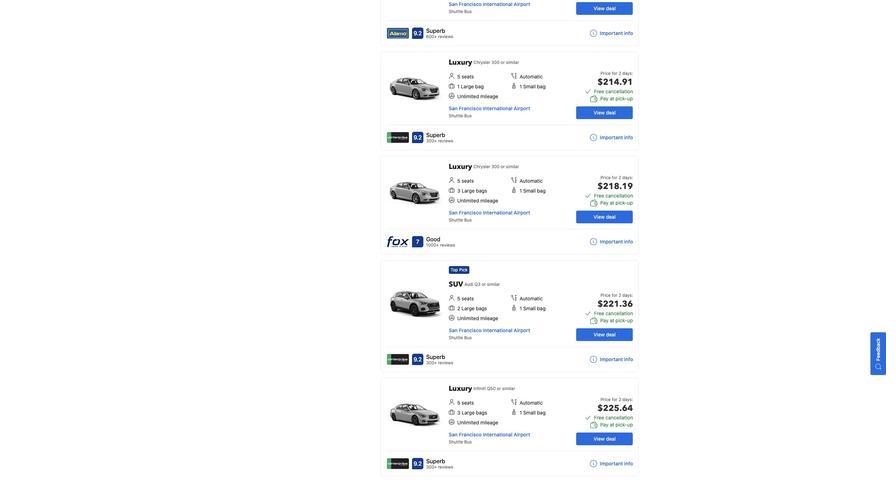 Task type: locate. For each thing, give the bounding box(es) containing it.
reviews for $225.64
[[438, 465, 454, 470]]

important for $218.19
[[600, 239, 623, 245]]

3 bus from the top
[[465, 218, 472, 223]]

q3
[[475, 282, 481, 287]]

for up $218.19
[[612, 175, 618, 181]]

free cancellation down $225.64
[[595, 415, 633, 421]]

free down $218.19
[[595, 193, 605, 199]]

for for $214.91
[[612, 71, 618, 76]]

at down $221.36
[[610, 318, 615, 324]]

superb 300+ reviews for $214.91
[[426, 132, 454, 144]]

up down $218.19
[[628, 200, 633, 206]]

1 vertical spatial 300+
[[426, 361, 437, 366]]

1 at from the top
[[610, 96, 615, 102]]

4 automatic from the top
[[520, 400, 543, 406]]

price up $214.91
[[601, 71, 611, 76]]

san
[[449, 1, 458, 7], [449, 105, 458, 112], [449, 210, 458, 216], [449, 328, 458, 334], [449, 432, 458, 438]]

2 free from the top
[[595, 193, 605, 199]]

2 luxury chrysler 300 or similar from the top
[[449, 162, 519, 172]]

up down $214.91
[[628, 96, 633, 102]]

similar for $214.91
[[506, 60, 519, 65]]

2
[[619, 71, 622, 76], [619, 175, 622, 181], [619, 293, 622, 298], [458, 306, 461, 312], [619, 398, 622, 403]]

5 san francisco international airport shuttle bus from the top
[[449, 432, 531, 445]]

2 up $225.64
[[619, 398, 622, 403]]

1 vertical spatial 3 large bags
[[458, 410, 488, 416]]

1 vertical spatial luxury chrysler 300 or similar
[[449, 162, 519, 172]]

luxury chrysler 300 or similar for $218.19
[[449, 162, 519, 172]]

product card group
[[381, 0, 639, 46], [381, 52, 639, 150], [381, 156, 639, 255], [381, 261, 639, 373], [381, 378, 639, 477]]

4 san francisco international airport button from the top
[[449, 328, 531, 334]]

important info button for $225.64
[[590, 461, 633, 468]]

1
[[458, 84, 460, 90], [520, 84, 522, 90], [520, 188, 522, 194], [520, 306, 522, 312], [520, 410, 522, 416]]

large for $214.91
[[461, 84, 474, 90]]

automatic for $214.91
[[520, 74, 543, 80]]

pick- for $225.64
[[616, 422, 628, 428]]

international for $214.91
[[483, 105, 513, 112]]

large for $218.19
[[462, 188, 475, 194]]

3 pay at pick-up from the top
[[601, 318, 633, 324]]

5 info from the top
[[625, 461, 633, 467]]

shuttle for $225.64
[[449, 440, 463, 445]]

1000+
[[426, 243, 439, 248]]

3 seats from the top
[[462, 296, 474, 302]]

2 supplied by rc - enterprise image from the top
[[387, 355, 409, 365]]

2 cancellation from the top
[[606, 193, 633, 199]]

large
[[461, 84, 474, 90], [462, 188, 475, 194], [462, 306, 475, 312], [462, 410, 475, 416]]

price inside "price for 2 days: $225.64"
[[601, 398, 611, 403]]

1 300 from the top
[[492, 60, 500, 65]]

days: up $218.19
[[623, 175, 633, 181]]

2 5 seats from the top
[[458, 178, 474, 184]]

4 pick- from the top
[[616, 422, 628, 428]]

2 vertical spatial 300+
[[426, 465, 437, 470]]

2 vertical spatial bags
[[476, 410, 488, 416]]

days: inside price for 2 days: $214.91
[[623, 71, 633, 76]]

days: for $225.64
[[623, 398, 633, 403]]

important for $225.64
[[600, 461, 623, 467]]

1 up from the top
[[628, 96, 633, 102]]

3 important info from the top
[[600, 239, 633, 245]]

2 san francisco international airport shuttle bus from the top
[[449, 105, 531, 119]]

2 view deal button from the top
[[577, 107, 633, 119]]

2 unlimited mileage from the top
[[458, 198, 499, 204]]

cancellation down $221.36
[[606, 311, 633, 317]]

view
[[594, 5, 605, 11], [594, 110, 605, 116], [594, 214, 605, 220], [594, 332, 605, 338], [594, 436, 605, 442]]

san francisco international airport button for $214.91
[[449, 105, 531, 112]]

pay down $214.91
[[601, 96, 609, 102]]

days:
[[623, 71, 633, 76], [623, 175, 633, 181], [623, 293, 633, 298], [623, 398, 633, 403]]

1 cancellation from the top
[[606, 88, 633, 95]]

or for $225.64
[[497, 387, 501, 392]]

pay at pick-up
[[601, 96, 633, 102], [601, 200, 633, 206], [601, 318, 633, 324], [601, 422, 633, 428]]

at down $214.91
[[610, 96, 615, 102]]

600+
[[426, 34, 437, 39]]

international for $218.19
[[483, 210, 513, 216]]

free cancellation down $218.19
[[595, 193, 633, 199]]

3 international from the top
[[483, 210, 513, 216]]

for up $214.91
[[612, 71, 618, 76]]

pay at pick-up for $221.36
[[601, 318, 633, 324]]

bags
[[476, 188, 488, 194], [476, 306, 487, 312], [476, 410, 488, 416]]

3 mileage from the top
[[481, 316, 499, 322]]

pay at pick-up down $218.19
[[601, 200, 633, 206]]

important info button
[[590, 30, 633, 37], [590, 134, 633, 141], [590, 239, 633, 246], [590, 356, 633, 364], [590, 461, 633, 468]]

pay down $225.64
[[601, 422, 609, 428]]

1 vertical spatial chrysler
[[474, 164, 491, 170]]

4 small from the top
[[524, 410, 536, 416]]

price up $221.36
[[601, 293, 611, 298]]

2 large bags
[[458, 306, 487, 312]]

9.2
[[414, 30, 422, 36], [414, 135, 422, 141], [414, 357, 422, 363], [414, 461, 422, 468]]

4 superb from the top
[[426, 459, 446, 465]]

francisco
[[459, 1, 482, 7], [459, 105, 482, 112], [459, 210, 482, 216], [459, 328, 482, 334], [459, 432, 482, 438]]

unlimited mileage
[[458, 93, 499, 99], [458, 198, 499, 204], [458, 316, 499, 322], [458, 420, 499, 426]]

seats for $218.19
[[462, 178, 474, 184]]

price inside price for 2 days: $214.91
[[601, 71, 611, 76]]

info
[[625, 30, 633, 36], [625, 134, 633, 141], [625, 239, 633, 245], [625, 357, 633, 363], [625, 461, 633, 467]]

1 3 large bags from the top
[[458, 188, 488, 194]]

days: up $214.91
[[623, 71, 633, 76]]

view deal button for $218.19
[[577, 211, 633, 224]]

300+
[[426, 138, 437, 144], [426, 361, 437, 366], [426, 465, 437, 470]]

1 seats from the top
[[462, 74, 474, 80]]

2 luxury from the top
[[449, 162, 473, 172]]

3 up from the top
[[628, 318, 633, 324]]

1 bags from the top
[[476, 188, 488, 194]]

bus
[[465, 9, 472, 14], [465, 113, 472, 119], [465, 218, 472, 223], [465, 336, 472, 341], [465, 440, 472, 445]]

5 view deal from the top
[[594, 436, 616, 442]]

pay for $221.36
[[601, 318, 609, 324]]

for for $221.36
[[612, 293, 618, 298]]

4 1 small bag from the top
[[520, 410, 546, 416]]

days: inside "price for 2 days: $225.64"
[[623, 398, 633, 403]]

0 vertical spatial bags
[[476, 188, 488, 194]]

2 inside "price for 2 days: $225.64"
[[619, 398, 622, 403]]

important
[[600, 30, 623, 36], [600, 134, 623, 141], [600, 239, 623, 245], [600, 357, 623, 363], [600, 461, 623, 467]]

pick- down $225.64
[[616, 422, 628, 428]]

4 days: from the top
[[623, 398, 633, 403]]

feedback
[[876, 339, 882, 362]]

automatic
[[520, 74, 543, 80], [520, 178, 543, 184], [520, 296, 543, 302], [520, 400, 543, 406]]

1 pay from the top
[[601, 96, 609, 102]]

unlimited
[[458, 93, 479, 99], [458, 198, 479, 204], [458, 316, 479, 322], [458, 420, 479, 426]]

days: inside price for 2 days: $221.36
[[623, 293, 633, 298]]

1 vertical spatial 3
[[458, 410, 461, 416]]

san francisco international airport button for $218.19
[[449, 210, 531, 216]]

2 shuttle from the top
[[449, 113, 463, 119]]

luxury chrysler 300 or similar
[[449, 58, 519, 67], [449, 162, 519, 172]]

free cancellation down $221.36
[[595, 311, 633, 317]]

1 vertical spatial bags
[[476, 306, 487, 312]]

cancellation down $225.64
[[606, 415, 633, 421]]

pay at pick-up down $225.64
[[601, 422, 633, 428]]

top pick
[[451, 268, 468, 273]]

3 info from the top
[[625, 239, 633, 245]]

2 inside price for 2 days: $218.19
[[619, 175, 622, 181]]

1 superb from the top
[[426, 28, 446, 34]]

or
[[501, 60, 505, 65], [501, 164, 505, 170], [482, 282, 486, 287], [497, 387, 501, 392]]

view deal
[[594, 5, 616, 11], [594, 110, 616, 116], [594, 214, 616, 220], [594, 332, 616, 338], [594, 436, 616, 442]]

1 small bag
[[520, 84, 546, 90], [520, 188, 546, 194], [520, 306, 546, 312], [520, 410, 546, 416]]

price
[[601, 71, 611, 76], [601, 175, 611, 181], [601, 293, 611, 298], [601, 398, 611, 403]]

for inside price for 2 days: $214.91
[[612, 71, 618, 76]]

free cancellation down $214.91
[[595, 88, 633, 95]]

2 vertical spatial supplied by rc - enterprise image
[[387, 459, 409, 470]]

2 mileage from the top
[[481, 198, 499, 204]]

cancellation down $218.19
[[606, 193, 633, 199]]

0 vertical spatial 300
[[492, 60, 500, 65]]

san francisco international airport shuttle bus for $214.91
[[449, 105, 531, 119]]

4 deal from the top
[[606, 332, 616, 338]]

7
[[416, 239, 420, 245]]

2 9.2 element from the top
[[412, 132, 424, 143]]

0 vertical spatial 300+
[[426, 138, 437, 144]]

3 san francisco international airport shuttle bus from the top
[[449, 210, 531, 223]]

info for $214.91
[[625, 134, 633, 141]]

automatic for $225.64
[[520, 400, 543, 406]]

0 vertical spatial chrysler
[[474, 60, 491, 65]]

at
[[610, 96, 615, 102], [610, 200, 615, 206], [610, 318, 615, 324], [610, 422, 615, 428]]

price for $218.19
[[601, 175, 611, 181]]

customer rating 9.2 superb element for second 9.2 'element' from the bottom
[[426, 353, 454, 362]]

price up $225.64
[[601, 398, 611, 403]]

1 deal from the top
[[606, 5, 616, 11]]

bag
[[476, 84, 484, 90], [537, 84, 546, 90], [537, 188, 546, 194], [537, 306, 546, 312], [537, 410, 546, 416]]

3 300+ from the top
[[426, 465, 437, 470]]

2 francisco from the top
[[459, 105, 482, 112]]

2 up $214.91
[[619, 71, 622, 76]]

1 important info button from the top
[[590, 30, 633, 37]]

3
[[458, 188, 461, 194], [458, 410, 461, 416]]

pay down $218.19
[[601, 200, 609, 206]]

up down $221.36
[[628, 318, 633, 324]]

3 free cancellation from the top
[[595, 311, 633, 317]]

2 up $221.36
[[619, 293, 622, 298]]

price for $221.36
[[601, 293, 611, 298]]

3 large bags
[[458, 188, 488, 194], [458, 410, 488, 416]]

4 at from the top
[[610, 422, 615, 428]]

similar inside luxury infiniti q50 or similar
[[503, 387, 516, 392]]

2 vertical spatial superb 300+ reviews
[[426, 459, 454, 470]]

3 view deal from the top
[[594, 214, 616, 220]]

1 small bag for $214.91
[[520, 84, 546, 90]]

pay at pick-up down $221.36
[[601, 318, 633, 324]]

5 seats
[[458, 74, 474, 80], [458, 178, 474, 184], [458, 296, 474, 302], [458, 400, 474, 406]]

2 days: from the top
[[623, 175, 633, 181]]

pick
[[459, 268, 468, 273]]

1 chrysler from the top
[[474, 60, 491, 65]]

mileage
[[481, 93, 499, 99], [481, 198, 499, 204], [481, 316, 499, 322], [481, 420, 499, 426]]

chrysler for $218.19
[[474, 164, 491, 170]]

2 down suv
[[458, 306, 461, 312]]

5 francisco from the top
[[459, 432, 482, 438]]

superb 600+ reviews
[[426, 28, 454, 39]]

2 300 from the top
[[492, 164, 500, 170]]

price for 2 days: $221.36
[[598, 293, 633, 310]]

3 view from the top
[[594, 214, 605, 220]]

mileage for $218.19
[[481, 198, 499, 204]]

pay at pick-up down $214.91
[[601, 96, 633, 102]]

suv
[[449, 280, 463, 290]]

pick- down $221.36
[[616, 318, 628, 324]]

days: up $221.36
[[623, 293, 633, 298]]

free
[[595, 88, 605, 95], [595, 193, 605, 199], [595, 311, 605, 317], [595, 415, 605, 421]]

pick- for $218.19
[[616, 200, 628, 206]]

san for $225.64
[[449, 432, 458, 438]]

2 info from the top
[[625, 134, 633, 141]]

price inside price for 2 days: $218.19
[[601, 175, 611, 181]]

pay for $225.64
[[601, 422, 609, 428]]

for inside price for 2 days: $221.36
[[612, 293, 618, 298]]

pick- down $214.91
[[616, 96, 628, 102]]

view deal button
[[577, 2, 633, 15], [577, 107, 633, 119], [577, 211, 633, 224], [577, 329, 633, 342], [577, 433, 633, 446]]

0 vertical spatial supplied by rc - enterprise image
[[387, 132, 409, 143]]

product card group containing $225.64
[[381, 378, 639, 477]]

2 up $218.19
[[619, 175, 622, 181]]

1 1 small bag from the top
[[520, 84, 546, 90]]

good
[[426, 236, 441, 243]]

5
[[458, 74, 461, 80], [458, 178, 461, 184], [458, 296, 461, 302], [458, 400, 461, 406]]

9.2 element
[[412, 28, 424, 39], [412, 132, 424, 143], [412, 354, 424, 366], [412, 459, 424, 470]]

supplied by rc - enterprise image
[[387, 132, 409, 143], [387, 355, 409, 365], [387, 459, 409, 470]]

1 mileage from the top
[[481, 93, 499, 99]]

product card group containing superb
[[381, 0, 639, 46]]

1 for $225.64
[[520, 410, 522, 416]]

3 small from the top
[[524, 306, 536, 312]]

up for $221.36
[[628, 318, 633, 324]]

free cancellation for $225.64
[[595, 415, 633, 421]]

superb inside superb 600+ reviews
[[426, 28, 446, 34]]

1 price from the top
[[601, 71, 611, 76]]

price for $214.91
[[601, 71, 611, 76]]

san francisco international airport shuttle bus
[[449, 1, 531, 14], [449, 105, 531, 119], [449, 210, 531, 223], [449, 328, 531, 341], [449, 432, 531, 445]]

2 chrysler from the top
[[474, 164, 491, 170]]

1 pick- from the top
[[616, 96, 628, 102]]

cancellation
[[606, 88, 633, 95], [606, 193, 633, 199], [606, 311, 633, 317], [606, 415, 633, 421]]

audi
[[465, 282, 474, 287]]

up for $214.91
[[628, 96, 633, 102]]

luxury
[[449, 58, 473, 67], [449, 162, 473, 172], [449, 384, 473, 394]]

at down $218.19
[[610, 200, 615, 206]]

similar
[[506, 60, 519, 65], [506, 164, 519, 170], [487, 282, 500, 287], [503, 387, 516, 392]]

bus for $214.91
[[465, 113, 472, 119]]

info for $218.19
[[625, 239, 633, 245]]

2 inside price for 2 days: $221.36
[[619, 293, 622, 298]]

pay
[[601, 96, 609, 102], [601, 200, 609, 206], [601, 318, 609, 324], [601, 422, 609, 428]]

shuttle for $214.91
[[449, 113, 463, 119]]

san francisco international airport shuttle bus for $218.19
[[449, 210, 531, 223]]

0 vertical spatial luxury chrysler 300 or similar
[[449, 58, 519, 67]]

1 vertical spatial superb 300+ reviews
[[426, 354, 454, 366]]

free cancellation for $218.19
[[595, 193, 633, 199]]

bag for $225.64
[[537, 410, 546, 416]]

seats
[[462, 74, 474, 80], [462, 178, 474, 184], [462, 296, 474, 302], [462, 400, 474, 406]]

customer rating 9.2 superb element for fourth 9.2 'element' from the top of the page
[[426, 458, 454, 466]]

4 pay at pick-up from the top
[[601, 422, 633, 428]]

superb
[[426, 28, 446, 34], [426, 132, 446, 138], [426, 354, 446, 361], [426, 459, 446, 465]]

3 airport from the top
[[514, 210, 531, 216]]

for for $225.64
[[612, 398, 618, 403]]

3 superb 300+ reviews from the top
[[426, 459, 454, 470]]

small for $218.19
[[524, 188, 536, 194]]

feedback button
[[871, 333, 887, 376]]

san francisco international airport button for $225.64
[[449, 432, 531, 438]]

international
[[483, 1, 513, 7], [483, 105, 513, 112], [483, 210, 513, 216], [483, 328, 513, 334], [483, 432, 513, 438]]

san for $214.91
[[449, 105, 458, 112]]

$218.19
[[598, 181, 633, 193]]

for up $221.36
[[612, 293, 618, 298]]

airport for $225.64
[[514, 432, 531, 438]]

1 vertical spatial supplied by rc - enterprise image
[[387, 355, 409, 365]]

for
[[612, 71, 618, 76], [612, 175, 618, 181], [612, 293, 618, 298], [612, 398, 618, 403]]

300
[[492, 60, 500, 65], [492, 164, 500, 170]]

1 vertical spatial luxury
[[449, 162, 473, 172]]

for inside "price for 2 days: $225.64"
[[612, 398, 618, 403]]

5 airport from the top
[[514, 432, 531, 438]]

3 francisco from the top
[[459, 210, 482, 216]]

4 price from the top
[[601, 398, 611, 403]]

2 international from the top
[[483, 105, 513, 112]]

2 seats from the top
[[462, 178, 474, 184]]

or inside luxury infiniti q50 or similar
[[497, 387, 501, 392]]

5 deal from the top
[[606, 436, 616, 442]]

3 important from the top
[[600, 239, 623, 245]]

0 vertical spatial 3
[[458, 188, 461, 194]]

deal
[[606, 5, 616, 11], [606, 110, 616, 116], [606, 214, 616, 220], [606, 332, 616, 338], [606, 436, 616, 442]]

reviews for $214.91
[[438, 138, 454, 144]]

for inside price for 2 days: $218.19
[[612, 175, 618, 181]]

2 inside price for 2 days: $214.91
[[619, 71, 622, 76]]

up
[[628, 96, 633, 102], [628, 200, 633, 206], [628, 318, 633, 324], [628, 422, 633, 428]]

free cancellation
[[595, 88, 633, 95], [595, 193, 633, 199], [595, 311, 633, 317], [595, 415, 633, 421]]

pick- down $218.19
[[616, 200, 628, 206]]

pick- for $221.36
[[616, 318, 628, 324]]

5 seats for $218.19
[[458, 178, 474, 184]]

300+ for $214.91
[[426, 138, 437, 144]]

bag for $218.19
[[537, 188, 546, 194]]

3 san from the top
[[449, 210, 458, 216]]

2 product card group from the top
[[381, 52, 639, 150]]

airport
[[514, 1, 531, 7], [514, 105, 531, 112], [514, 210, 531, 216], [514, 328, 531, 334], [514, 432, 531, 438]]

0 vertical spatial superb 300+ reviews
[[426, 132, 454, 144]]

for for $218.19
[[612, 175, 618, 181]]

at down $225.64
[[610, 422, 615, 428]]

price up $218.19
[[601, 175, 611, 181]]

2 vertical spatial luxury
[[449, 384, 473, 394]]

san francisco international airport button
[[449, 1, 531, 7], [449, 105, 531, 112], [449, 210, 531, 216], [449, 328, 531, 334], [449, 432, 531, 438]]

free down $221.36
[[595, 311, 605, 317]]

price inside price for 2 days: $221.36
[[601, 293, 611, 298]]

view deal for $225.64
[[594, 436, 616, 442]]

1 free cancellation from the top
[[595, 88, 633, 95]]

pick-
[[616, 96, 628, 102], [616, 200, 628, 206], [616, 318, 628, 324], [616, 422, 628, 428]]

cancellation down $214.91
[[606, 88, 633, 95]]

similar for $225.64
[[503, 387, 516, 392]]

4 important info from the top
[[600, 357, 633, 363]]

1 small from the top
[[524, 84, 536, 90]]

pay down $221.36
[[601, 318, 609, 324]]

4 important info button from the top
[[590, 356, 633, 364]]

0 vertical spatial luxury
[[449, 58, 473, 67]]

seats for $214.91
[[462, 74, 474, 80]]

1 vertical spatial 300
[[492, 164, 500, 170]]

small
[[524, 84, 536, 90], [524, 188, 536, 194], [524, 306, 536, 312], [524, 410, 536, 416]]

2 for $221.36
[[619, 293, 622, 298]]

4 up from the top
[[628, 422, 633, 428]]

1 san francisco international airport shuttle bus from the top
[[449, 1, 531, 14]]

4 seats from the top
[[462, 400, 474, 406]]

important info button for $218.19
[[590, 239, 633, 246]]

reviews inside good 1000+ reviews
[[440, 243, 456, 248]]

luxury for $218.19
[[449, 162, 473, 172]]

2 unlimited from the top
[[458, 198, 479, 204]]

important info
[[600, 30, 633, 36], [600, 134, 633, 141], [600, 239, 633, 245], [600, 357, 633, 363], [600, 461, 633, 467]]

3 pick- from the top
[[616, 318, 628, 324]]

important info for $218.19
[[600, 239, 633, 245]]

1 5 from the top
[[458, 74, 461, 80]]

reviews
[[438, 34, 454, 39], [438, 138, 454, 144], [440, 243, 456, 248], [438, 361, 454, 366], [438, 465, 454, 470]]

or inside suv audi q3 or similar
[[482, 282, 486, 287]]

for up $225.64
[[612, 398, 618, 403]]

3 for $225.64
[[458, 410, 461, 416]]

view deal for $214.91
[[594, 110, 616, 116]]

5 for $218.19
[[458, 178, 461, 184]]

0 vertical spatial 3 large bags
[[458, 188, 488, 194]]

superb 300+ reviews
[[426, 132, 454, 144], [426, 354, 454, 366], [426, 459, 454, 470]]

days: up $225.64
[[623, 398, 633, 403]]

up down $225.64
[[628, 422, 633, 428]]

days: inside price for 2 days: $218.19
[[623, 175, 633, 181]]

deal for $214.91
[[606, 110, 616, 116]]

free down $214.91
[[595, 88, 605, 95]]

3 shuttle from the top
[[449, 218, 463, 223]]

customer rating 9.2 superb element
[[426, 27, 454, 35], [426, 131, 454, 139], [426, 353, 454, 362], [426, 458, 454, 466]]

shuttle
[[449, 9, 463, 14], [449, 113, 463, 119], [449, 218, 463, 223], [449, 336, 463, 341], [449, 440, 463, 445]]

1 customer rating 9.2 superb element from the top
[[426, 27, 454, 35]]

free down $225.64
[[595, 415, 605, 421]]

chrysler
[[474, 60, 491, 65], [474, 164, 491, 170]]



Task type: vqa. For each thing, say whether or not it's contained in the screenshot.


Task type: describe. For each thing, give the bounding box(es) containing it.
3 automatic from the top
[[520, 296, 543, 302]]

3 9.2 element from the top
[[412, 354, 424, 366]]

4 important from the top
[[600, 357, 623, 363]]

1 view from the top
[[594, 5, 605, 11]]

cancellation for $214.91
[[606, 88, 633, 95]]

francisco for $218.19
[[459, 210, 482, 216]]

2 for $214.91
[[619, 71, 622, 76]]

infiniti
[[474, 387, 486, 392]]

3 1 small bag from the top
[[520, 306, 546, 312]]

2 bags from the top
[[476, 306, 487, 312]]

price for 2 days: $225.64
[[598, 398, 633, 415]]

price for 2 days: $214.91
[[598, 71, 633, 88]]

supplied by rc - fox image
[[387, 237, 409, 247]]

4 bus from the top
[[465, 336, 472, 341]]

automatic for $218.19
[[520, 178, 543, 184]]

unlimited mileage for $225.64
[[458, 420, 499, 426]]

free for $218.19
[[595, 193, 605, 199]]

4 airport from the top
[[514, 328, 531, 334]]

cancellation for $218.19
[[606, 193, 633, 199]]

300 for $214.91
[[492, 60, 500, 65]]

2 superb 300+ reviews from the top
[[426, 354, 454, 366]]

luxury for $225.64
[[449, 384, 473, 394]]

1 francisco from the top
[[459, 1, 482, 7]]

1 important info from the top
[[600, 30, 633, 36]]

view deal for $218.19
[[594, 214, 616, 220]]

bags for $218.19
[[476, 188, 488, 194]]

4 francisco from the top
[[459, 328, 482, 334]]

at for $221.36
[[610, 318, 615, 324]]

3 large bags for $218.19
[[458, 188, 488, 194]]

at for $225.64
[[610, 422, 615, 428]]

bag for $214.91
[[537, 84, 546, 90]]

view deal button for $225.64
[[577, 433, 633, 446]]

1 airport from the top
[[514, 1, 531, 7]]

days: for $221.36
[[623, 293, 633, 298]]

view for $225.64
[[594, 436, 605, 442]]

1 international from the top
[[483, 1, 513, 7]]

1 bus from the top
[[465, 9, 472, 14]]

4 international from the top
[[483, 328, 513, 334]]

view for $218.19
[[594, 214, 605, 220]]

3 5 seats from the top
[[458, 296, 474, 302]]

4 info from the top
[[625, 357, 633, 363]]

pick- for $214.91
[[616, 96, 628, 102]]

4 shuttle from the top
[[449, 336, 463, 341]]

1 for $214.91
[[520, 84, 522, 90]]

1 9.2 from the top
[[414, 30, 422, 36]]

3 unlimited from the top
[[458, 316, 479, 322]]

bags for $225.64
[[476, 410, 488, 416]]

1 san francisco international airport button from the top
[[449, 1, 531, 7]]

$225.64
[[598, 403, 633, 415]]

superb for fourth 9.2 'element' from the top of the page
[[426, 459, 446, 465]]

or for $214.91
[[501, 60, 505, 65]]

similar inside suv audi q3 or similar
[[487, 282, 500, 287]]

supplied by rc - enterprise image for $225.64
[[387, 459, 409, 470]]

seats for $225.64
[[462, 400, 474, 406]]

view deal for $221.36
[[594, 332, 616, 338]]

or for $218.19
[[501, 164, 505, 170]]

$214.91
[[598, 76, 633, 88]]

4 9.2 from the top
[[414, 461, 422, 468]]

view for $214.91
[[594, 110, 605, 116]]

unlimited for $225.64
[[458, 420, 479, 426]]

3 9.2 from the top
[[414, 357, 422, 363]]

free for $225.64
[[595, 415, 605, 421]]

$221.36
[[598, 299, 633, 310]]

superb for 4th 9.2 'element' from the bottom of the page
[[426, 28, 446, 34]]

2 for $225.64
[[619, 398, 622, 403]]

1 view deal from the top
[[594, 5, 616, 11]]

info for $225.64
[[625, 461, 633, 467]]

at for $218.19
[[610, 200, 615, 206]]

5 for $214.91
[[458, 74, 461, 80]]

4 san francisco international airport shuttle bus from the top
[[449, 328, 531, 341]]

cancellation for $221.36
[[606, 311, 633, 317]]

1 important from the top
[[600, 30, 623, 36]]

luxury for $214.91
[[449, 58, 473, 67]]

deal for $221.36
[[606, 332, 616, 338]]

luxury infiniti q50 or similar
[[449, 384, 516, 394]]

shuttle for $218.19
[[449, 218, 463, 223]]

san for $218.19
[[449, 210, 458, 216]]

deal for $218.19
[[606, 214, 616, 220]]

q50
[[487, 387, 496, 392]]

unlimited for $218.19
[[458, 198, 479, 204]]

view for $221.36
[[594, 332, 605, 338]]

1 shuttle from the top
[[449, 9, 463, 14]]

customer rating 9.2 superb element for third 9.2 'element' from the bottom
[[426, 131, 454, 139]]

bus for $218.19
[[465, 218, 472, 223]]

3 unlimited mileage from the top
[[458, 316, 499, 322]]

product card group containing $218.19
[[381, 156, 639, 255]]

unlimited mileage for $218.19
[[458, 198, 499, 204]]

mileage for $214.91
[[481, 93, 499, 99]]

2 9.2 from the top
[[414, 135, 422, 141]]

1 view deal button from the top
[[577, 2, 633, 15]]

important info for $214.91
[[600, 134, 633, 141]]

2 300+ from the top
[[426, 361, 437, 366]]

superb for third 9.2 'element' from the bottom
[[426, 132, 446, 138]]

customer rating 7 good element
[[426, 235, 456, 244]]

reviews for $218.19
[[440, 243, 456, 248]]

suv audi q3 or similar
[[449, 280, 500, 290]]

1 info from the top
[[625, 30, 633, 36]]

supplied by rc - alamo image
[[387, 28, 409, 39]]

good 1000+ reviews
[[426, 236, 456, 248]]

product card group containing $214.91
[[381, 52, 639, 150]]

important info button for $214.91
[[590, 134, 633, 141]]

francisco for $214.91
[[459, 105, 482, 112]]

luxury chrysler 300 or similar for $214.91
[[449, 58, 519, 67]]

1 for $218.19
[[520, 188, 522, 194]]

price for 2 days: $218.19
[[598, 175, 633, 193]]

superb for second 9.2 'element' from the bottom
[[426, 354, 446, 361]]

5 for $225.64
[[458, 400, 461, 406]]

1 small bag for $218.19
[[520, 188, 546, 194]]

important info for $225.64
[[600, 461, 633, 467]]

top
[[451, 268, 458, 273]]

airport for $218.19
[[514, 210, 531, 216]]

price for $225.64
[[601, 398, 611, 403]]

1 large bag
[[458, 84, 484, 90]]

300 for $218.19
[[492, 164, 500, 170]]

free cancellation for $221.36
[[595, 311, 633, 317]]

free cancellation for $214.91
[[595, 88, 633, 95]]

4 9.2 element from the top
[[412, 459, 424, 470]]

product card group containing $221.36
[[381, 261, 639, 373]]

unlimited for $214.91
[[458, 93, 479, 99]]

bus for $225.64
[[465, 440, 472, 445]]

4 san from the top
[[449, 328, 458, 334]]

pay for $218.19
[[601, 200, 609, 206]]

international for $225.64
[[483, 432, 513, 438]]

5 seats for $225.64
[[458, 400, 474, 406]]

3 5 from the top
[[458, 296, 461, 302]]

san francisco international airport shuttle bus for $225.64
[[449, 432, 531, 445]]

view deal button for $214.91
[[577, 107, 633, 119]]

reviews inside superb 600+ reviews
[[438, 34, 454, 39]]

unlimited mileage for $214.91
[[458, 93, 499, 99]]

1 san from the top
[[449, 1, 458, 7]]

2 for $218.19
[[619, 175, 622, 181]]

customer rating 9.2 superb element for 4th 9.2 'element' from the bottom of the page
[[426, 27, 454, 35]]

1 9.2 element from the top
[[412, 28, 424, 39]]



